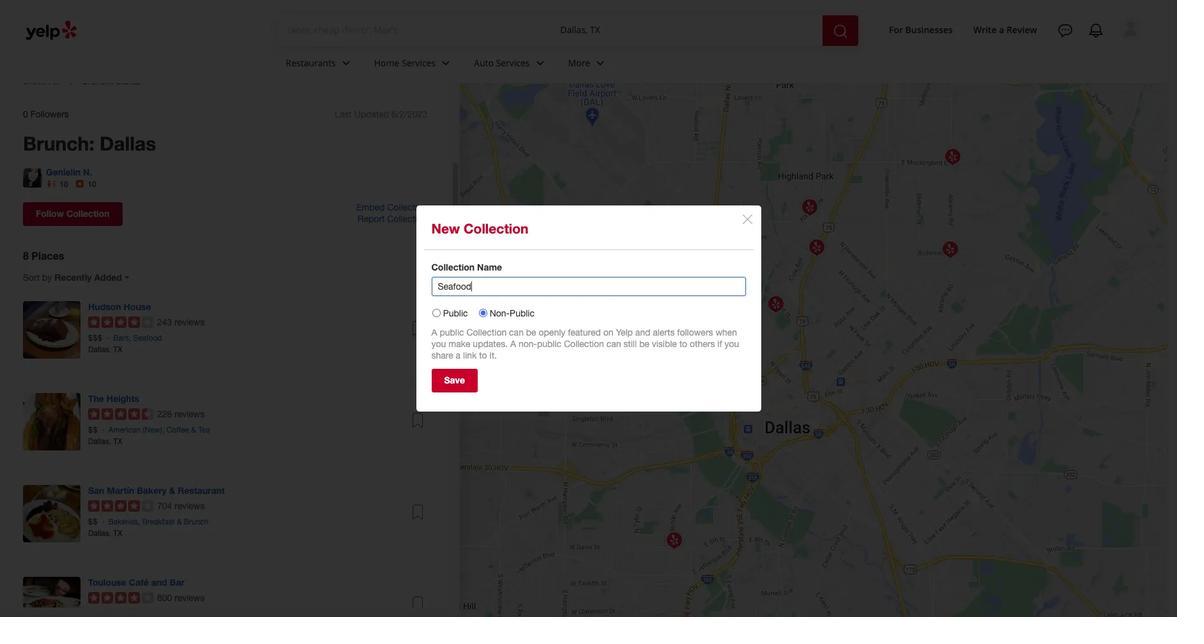 Task type: vqa. For each thing, say whether or not it's contained in the screenshot.


Task type: describe. For each thing, give the bounding box(es) containing it.
$$ for the heights
[[88, 426, 98, 435]]

american (new) link
[[108, 426, 162, 435]]

by
[[42, 273, 52, 283]]

, for martín
[[138, 518, 140, 527]]

the heights image
[[23, 393, 80, 451]]

genielin n. image
[[23, 169, 42, 188]]

0 horizontal spatial to
[[479, 350, 487, 361]]

n.
[[83, 167, 92, 177]]

dallas, tx for hudson
[[88, 345, 122, 354]]

toulouse
[[88, 577, 126, 588]]

reviews for toulouse café and bar
[[175, 593, 205, 603]]

704
[[157, 501, 172, 511]]

collection up "report collection" link
[[387, 202, 427, 213]]

for
[[889, 23, 903, 36]]

0
[[23, 109, 28, 119]]

san martín bakery & restaurant
[[88, 485, 225, 496]]

discover
[[23, 76, 61, 87]]

and inside "a public collection can be openly featured on yelp and alerts followers when you make updates. a non-public collection can still be visible to others if you share a link to it."
[[635, 327, 651, 338]]

226 reviews
[[157, 409, 205, 419]]

discover link
[[23, 76, 61, 87]]

genielin n.
[[46, 167, 92, 177]]

non-
[[519, 339, 537, 349]]

if
[[718, 339, 722, 349]]

tx for house
[[113, 345, 122, 354]]

heights
[[107, 393, 139, 404]]

toulouse café and bar link
[[88, 577, 185, 588]]

4.0 star rating image for house
[[88, 317, 153, 328]]

1 horizontal spatial a
[[510, 339, 516, 349]]

last
[[335, 109, 352, 119]]

1 vertical spatial dallas
[[100, 132, 156, 155]]

, for house
[[129, 334, 131, 343]]

brunch
[[184, 518, 209, 527]]

write
[[974, 23, 997, 36]]

0 vertical spatial &
[[191, 426, 196, 435]]

share
[[432, 350, 453, 361]]

american
[[108, 426, 141, 435]]

followers
[[30, 109, 69, 119]]

address, neighborhood, city, state or zip text field
[[560, 24, 813, 36]]

the heights link
[[88, 393, 139, 404]]

collection up name
[[464, 221, 529, 237]]

added
[[94, 272, 122, 283]]

visible
[[652, 339, 677, 349]]

dallas, for hudson
[[88, 345, 111, 354]]

recently
[[54, 272, 92, 283]]

1 vertical spatial can
[[607, 339, 621, 349]]

collection inside button
[[66, 208, 110, 219]]

2 horizontal spatial ,
[[162, 426, 164, 435]]

follow collection
[[36, 208, 110, 219]]

san martín bakery & restaurant image
[[23, 485, 80, 543]]

follow
[[36, 208, 64, 219]]

tacos, cheap dinner, Max's text field
[[288, 24, 540, 36]]

openly
[[539, 327, 566, 338]]

alerts
[[653, 327, 675, 338]]

243 reviews
[[157, 317, 205, 327]]

0 vertical spatial public
[[440, 327, 464, 338]]

1 public from the left
[[443, 308, 468, 318]]

1 vertical spatial brunch:
[[23, 132, 94, 155]]

café
[[129, 577, 149, 588]]

6/2/2023
[[392, 109, 427, 119]]

  text field
[[288, 24, 540, 38]]

san martín bakery & restaurant link
[[88, 485, 225, 496]]

embed collection report collection
[[356, 202, 427, 224]]

dallas, for san
[[88, 529, 111, 538]]

coffee & tea link
[[167, 426, 210, 435]]

4.0 star rating image for martín
[[88, 501, 153, 512]]

hudson house
[[88, 301, 151, 312]]

write a review
[[974, 23, 1037, 36]]

new collection
[[432, 221, 529, 237]]

tx for heights
[[113, 437, 122, 446]]

reviews for the heights
[[175, 409, 205, 419]]

places
[[32, 250, 64, 262]]

genielin n. link
[[46, 167, 92, 177]]

0 vertical spatial brunch:
[[82, 76, 114, 87]]

1 vertical spatial brunch: dallas
[[23, 132, 156, 155]]

follow collection button
[[23, 202, 122, 226]]

on
[[603, 327, 614, 338]]

2 you from the left
[[725, 339, 739, 349]]

updated
[[354, 109, 389, 119]]

genielin
[[46, 167, 81, 177]]

0 vertical spatial dallas
[[116, 76, 140, 87]]

featured
[[568, 327, 601, 338]]

tx for martín
[[113, 529, 122, 538]]

bars , seafood
[[113, 334, 162, 343]]

0 vertical spatial be
[[526, 327, 536, 338]]

new
[[432, 221, 460, 237]]

bar
[[170, 577, 185, 588]]

243
[[157, 317, 172, 327]]

save button
[[432, 370, 478, 393]]

martín
[[107, 485, 134, 496]]

collection up 'updates.'
[[467, 327, 507, 338]]

link
[[463, 350, 477, 361]]

still
[[624, 339, 637, 349]]

report collection link
[[358, 214, 427, 224]]

businesses
[[906, 23, 953, 36]]

dallas, for the
[[88, 437, 111, 446]]

8 places
[[23, 250, 64, 262]]



Task type: locate. For each thing, give the bounding box(es) containing it.
collection down embed collection link
[[387, 214, 427, 224]]

1 tx from the top
[[113, 345, 122, 354]]

can down on on the bottom of page
[[607, 339, 621, 349]]

0 horizontal spatial ,
[[129, 334, 131, 343]]

1 vertical spatial and
[[151, 577, 167, 588]]

bakeries link
[[108, 518, 138, 527]]

reviews
[[175, 317, 205, 327], [175, 409, 205, 419], [175, 501, 205, 511], [175, 593, 205, 603]]

0 followers
[[23, 109, 69, 119]]

dallas, tx for san
[[88, 529, 122, 538]]

reviews up coffee & tea 'link'
[[175, 409, 205, 419]]

you right 'if'
[[725, 339, 739, 349]]

bakery
[[137, 485, 167, 496]]

0 horizontal spatial public
[[440, 327, 464, 338]]

a
[[999, 23, 1005, 36], [456, 350, 461, 361]]

american (new) , coffee & tea
[[108, 426, 210, 435]]

0 vertical spatial tx
[[113, 345, 122, 354]]

bars
[[113, 334, 129, 343]]

map region
[[406, 0, 1177, 618]]

write a review link
[[968, 18, 1043, 41]]

None radio
[[432, 309, 440, 317], [479, 309, 487, 317], [432, 309, 440, 317], [479, 309, 487, 317]]

for businesses
[[889, 23, 953, 36]]

2 vertical spatial dallas,
[[88, 529, 111, 538]]

2 vertical spatial tx
[[113, 529, 122, 538]]

4.0 star rating image
[[88, 317, 153, 328], [88, 501, 153, 512], [88, 593, 153, 604]]

a public collection can be openly featured on yelp and alerts followers when you make updates. a non-public collection can still be visible to others if you share a link to it.
[[432, 327, 739, 361]]

tx down american
[[113, 437, 122, 446]]

last updated 6/2/2023
[[335, 109, 427, 119]]

$$ for san martín bakery & restaurant
[[88, 518, 98, 527]]

1 horizontal spatial &
[[177, 518, 182, 527]]

800 reviews
[[157, 593, 205, 603]]

0 vertical spatial ,
[[129, 334, 131, 343]]

1 horizontal spatial ,
[[138, 518, 140, 527]]

0 vertical spatial can
[[509, 327, 524, 338]]

2 10 from the left
[[88, 179, 96, 189]]

non-public
[[490, 308, 535, 318]]

dallas, tx down bakeries link
[[88, 529, 122, 538]]

1 horizontal spatial to
[[680, 339, 688, 349]]

3 reviews from the top
[[175, 501, 205, 511]]

1 vertical spatial dallas, tx
[[88, 437, 122, 446]]

704 reviews
[[157, 501, 205, 511]]

coffee
[[167, 426, 189, 435]]

2 $$ from the top
[[88, 518, 98, 527]]

can up non-
[[509, 327, 524, 338]]

collection name
[[432, 262, 502, 272]]

800
[[157, 593, 172, 603]]

0 vertical spatial brunch: dallas
[[82, 76, 140, 87]]

, left coffee
[[162, 426, 164, 435]]

a inside "a public collection can be openly featured on yelp and alerts followers when you make updates. a non-public collection can still be visible to others if you share a link to it."
[[456, 350, 461, 361]]

1 dallas, from the top
[[88, 345, 111, 354]]

dallas, down american
[[88, 437, 111, 446]]

notifications image
[[1089, 23, 1104, 38], [1089, 23, 1104, 38]]

hudson house link
[[88, 301, 151, 312]]

and up still
[[635, 327, 651, 338]]

collection
[[387, 202, 427, 213], [66, 208, 110, 219], [387, 214, 427, 224], [464, 221, 529, 237], [432, 262, 475, 272], [467, 327, 507, 338], [564, 339, 604, 349]]

2 vertical spatial dallas, tx
[[88, 529, 122, 538]]

dallas, down $$$
[[88, 345, 111, 354]]

0 horizontal spatial public
[[443, 308, 468, 318]]

None search field
[[278, 15, 874, 46]]

2 vertical spatial 4.0 star rating image
[[88, 593, 153, 604]]

0 vertical spatial to
[[680, 339, 688, 349]]

2 reviews from the top
[[175, 409, 205, 419]]

toulouse café and bar
[[88, 577, 185, 588]]

, left 'seafood' link
[[129, 334, 131, 343]]

(new)
[[143, 426, 162, 435]]

reviews right 243
[[175, 317, 205, 327]]

0 vertical spatial dallas,
[[88, 345, 111, 354]]

0 horizontal spatial be
[[526, 327, 536, 338]]

8
[[23, 250, 29, 262]]

0 vertical spatial and
[[635, 327, 651, 338]]

the
[[88, 393, 104, 404]]

brunch: right discover
[[82, 76, 114, 87]]

0 horizontal spatial can
[[509, 327, 524, 338]]

2 dallas, tx from the top
[[88, 437, 122, 446]]

dallas, tx
[[88, 345, 122, 354], [88, 437, 122, 446], [88, 529, 122, 538]]

when
[[716, 327, 737, 338]]

toulouse café and bar image
[[23, 577, 80, 618]]

2 dallas, from the top
[[88, 437, 111, 446]]

save
[[444, 375, 465, 386]]

2 vertical spatial ,
[[138, 518, 140, 527]]

$$ left bakeries link
[[88, 518, 98, 527]]

embed
[[356, 202, 385, 213]]

tx
[[113, 345, 122, 354], [113, 437, 122, 446], [113, 529, 122, 538]]

& down '704 reviews'
[[177, 518, 182, 527]]

to
[[680, 339, 688, 349], [479, 350, 487, 361]]

& for brunch
[[177, 518, 182, 527]]

&
[[191, 426, 196, 435], [169, 485, 175, 496], [177, 518, 182, 527]]

4.0 star rating image down martín
[[88, 501, 153, 512]]

0 horizontal spatial you
[[432, 339, 446, 349]]

1 vertical spatial dallas,
[[88, 437, 111, 446]]

followers
[[677, 327, 713, 338]]

3 dallas, tx from the top
[[88, 529, 122, 538]]

0 horizontal spatial 10
[[60, 179, 68, 189]]

1 horizontal spatial public
[[510, 308, 535, 318]]

0 horizontal spatial and
[[151, 577, 167, 588]]

make
[[449, 339, 470, 349]]

dallas,
[[88, 345, 111, 354], [88, 437, 111, 446], [88, 529, 111, 538]]

1 horizontal spatial and
[[635, 327, 651, 338]]

restaurant
[[178, 485, 225, 496]]

& left tea
[[191, 426, 196, 435]]

brunch: up genielin
[[23, 132, 94, 155]]

name
[[477, 262, 502, 272]]

san
[[88, 485, 104, 496]]

, left breakfast
[[138, 518, 140, 527]]

0 horizontal spatial a
[[432, 327, 437, 338]]

& for restaurant
[[169, 485, 175, 496]]

1 horizontal spatial be
[[639, 339, 650, 349]]

tx down bakeries
[[113, 529, 122, 538]]

1 vertical spatial ,
[[162, 426, 164, 435]]

others
[[690, 339, 715, 349]]

reviews down bar
[[175, 593, 205, 603]]

3 tx from the top
[[113, 529, 122, 538]]

be right still
[[639, 339, 650, 349]]

×
[[741, 203, 755, 230]]

to down the followers
[[680, 339, 688, 349]]

you up share in the bottom of the page
[[432, 339, 446, 349]]

0 horizontal spatial a
[[456, 350, 461, 361]]

non-
[[490, 308, 510, 318]]

bakeries
[[108, 518, 138, 527]]

seafood
[[133, 334, 162, 343]]

a up share in the bottom of the page
[[432, 327, 437, 338]]

public
[[443, 308, 468, 318], [510, 308, 535, 318]]

hudson house image
[[23, 301, 80, 359]]

1 $$ from the top
[[88, 426, 98, 435]]

be up non-
[[526, 327, 536, 338]]

2 horizontal spatial &
[[191, 426, 196, 435]]

1 10 from the left
[[60, 179, 68, 189]]

1 reviews from the top
[[175, 317, 205, 327]]

breakfast & brunch link
[[142, 518, 209, 527]]

to left it. in the left of the page
[[479, 350, 487, 361]]

2 4.0 star rating image from the top
[[88, 501, 153, 512]]

reviews up "brunch"
[[175, 501, 205, 511]]

be
[[526, 327, 536, 338], [639, 339, 650, 349]]

Collection Name text field
[[432, 277, 746, 296]]

collection down the featured
[[564, 339, 604, 349]]

0 vertical spatial $$
[[88, 426, 98, 435]]

public down openly
[[537, 339, 562, 349]]

reviews for hudson house
[[175, 317, 205, 327]]

it.
[[490, 350, 497, 361]]

1 vertical spatial a
[[510, 339, 516, 349]]

collection right 'follow' at the left of the page
[[66, 208, 110, 219]]

3 dallas, from the top
[[88, 529, 111, 538]]

2 vertical spatial &
[[177, 518, 182, 527]]

a
[[432, 327, 437, 338], [510, 339, 516, 349]]

1 horizontal spatial a
[[999, 23, 1005, 36]]

breakfast
[[142, 518, 175, 527]]

brunch: dallas
[[82, 76, 140, 87], [23, 132, 156, 155]]

0 vertical spatial a
[[432, 327, 437, 338]]

a left non-
[[510, 339, 516, 349]]

10 down genielin
[[60, 179, 68, 189]]

1 vertical spatial public
[[537, 339, 562, 349]]

1 vertical spatial be
[[639, 339, 650, 349]]

1 horizontal spatial public
[[537, 339, 562, 349]]

hudson
[[88, 301, 121, 312]]

1 vertical spatial $$
[[88, 518, 98, 527]]

public up make
[[440, 327, 464, 338]]

bars link
[[113, 334, 129, 343]]

0 vertical spatial 4.0 star rating image
[[88, 317, 153, 328]]

dallas, tx for the
[[88, 437, 122, 446]]

0 horizontal spatial &
[[169, 485, 175, 496]]

a down make
[[456, 350, 461, 361]]

tea
[[198, 426, 210, 435]]

and up 800
[[151, 577, 167, 588]]

1 horizontal spatial you
[[725, 339, 739, 349]]

4 reviews from the top
[[175, 593, 205, 603]]

sort by recently added
[[23, 272, 122, 283]]

messages image
[[1058, 23, 1073, 38], [1058, 23, 1073, 38]]

0 vertical spatial dallas, tx
[[88, 345, 122, 354]]

0 vertical spatial a
[[999, 23, 1005, 36]]

review
[[1007, 23, 1037, 36]]

house
[[124, 301, 151, 312]]

4.0 star rating image for café
[[88, 593, 153, 604]]

10 down n.
[[88, 179, 96, 189]]

1 4.0 star rating image from the top
[[88, 317, 153, 328]]

tx down bars link
[[113, 345, 122, 354]]

bakeries , breakfast & brunch
[[108, 518, 209, 527]]

$$
[[88, 426, 98, 435], [88, 518, 98, 527]]

updates.
[[473, 339, 508, 349]]

4.5 star rating image
[[88, 409, 153, 420]]

1 horizontal spatial 10
[[88, 179, 96, 189]]

4.0 star rating image down the toulouse
[[88, 593, 153, 604]]

1 you from the left
[[432, 339, 446, 349]]

$$ left american
[[88, 426, 98, 435]]

3 4.0 star rating image from the top
[[88, 593, 153, 604]]

2 public from the left
[[510, 308, 535, 318]]

1 dallas, tx from the top
[[88, 345, 122, 354]]

dallas
[[116, 76, 140, 87], [100, 132, 156, 155]]

& up 704
[[169, 485, 175, 496]]

public up make
[[443, 308, 468, 318]]

1 horizontal spatial can
[[607, 339, 621, 349]]

report
[[358, 214, 385, 224]]

2 tx from the top
[[113, 437, 122, 446]]

1 vertical spatial 4.0 star rating image
[[88, 501, 153, 512]]

1 vertical spatial to
[[479, 350, 487, 361]]

dallas, tx down american
[[88, 437, 122, 446]]

collection left name
[[432, 262, 475, 272]]

dallas, down bakeries link
[[88, 529, 111, 538]]

the heights
[[88, 393, 139, 404]]

  text field
[[560, 24, 813, 38]]

for businesses link
[[884, 18, 958, 41]]

4.0 star rating image down hudson house
[[88, 317, 153, 328]]

seafood link
[[133, 334, 162, 343]]

1 vertical spatial tx
[[113, 437, 122, 446]]

1 vertical spatial &
[[169, 485, 175, 496]]

embed collection link
[[356, 202, 427, 213]]

and
[[635, 327, 651, 338], [151, 577, 167, 588]]

reviews for san martín bakery & restaurant
[[175, 501, 205, 511]]

search image
[[833, 23, 848, 39], [833, 23, 848, 39]]

$$$
[[88, 334, 103, 343]]

dallas, tx down $$$
[[88, 345, 122, 354]]

1 vertical spatial a
[[456, 350, 461, 361]]

10
[[60, 179, 68, 189], [88, 179, 96, 189]]

public up non-
[[510, 308, 535, 318]]

a right write
[[999, 23, 1005, 36]]



